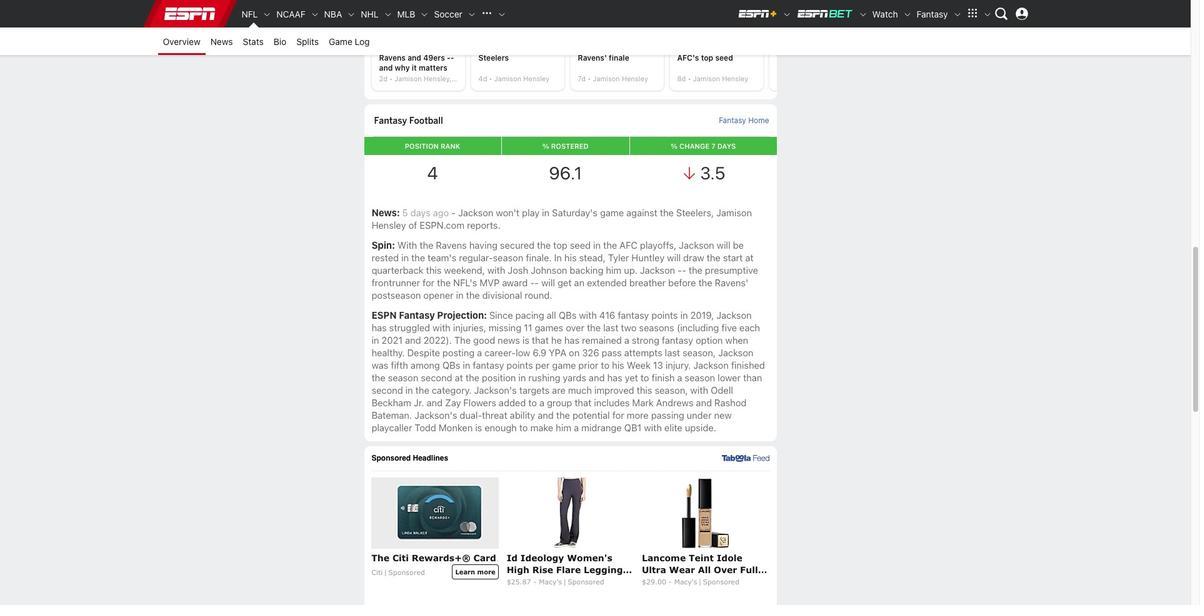 Task type: describe. For each thing, give the bounding box(es) containing it.
the up jr.
[[416, 385, 430, 396]]

the citi rewards+® card citi | sponsored
[[372, 553, 496, 576]]

game log link
[[324, 28, 375, 55]]

0 horizontal spatial espn bet image
[[797, 9, 854, 19]]

lancome
[[642, 553, 686, 564]]

lower
[[718, 372, 741, 383]]

to down pass
[[601, 359, 610, 371]]

playcaller
[[372, 422, 412, 433]]

with left odell
[[691, 385, 709, 396]]

jackson won't play in saturday's game against the steelers, jamison hensley of espn.com reports.
[[372, 207, 752, 231]]

attempts
[[625, 347, 663, 358]]

at inside with the ravens having secured the top seed in the afc playoffs, jackson will be rested in the team's regular-season finale. in his stead, tyler huntley will draw the start at quarterback this weekend, with josh johnson backing him up. jackson -- the presumptive frontrunner for the nfl's mvp award -- will get an extended breather before the ravens' postseason opener in the divisional round.
[[746, 252, 754, 263]]

team's
[[428, 252, 457, 263]]

ypa
[[549, 347, 567, 358]]

days
[[718, 142, 736, 150]]

and up make on the bottom left of the page
[[538, 410, 554, 421]]

in up targets
[[519, 372, 526, 383]]

finish
[[652, 372, 675, 383]]

career-
[[485, 347, 516, 358]]

the down group
[[557, 410, 570, 421]]

finale
[[609, 53, 630, 62]]

0 horizontal spatial will
[[542, 277, 555, 288]]

and up it
[[408, 53, 422, 62]]

no.
[[417, 43, 430, 52]]

flowers
[[464, 397, 497, 408]]

with up over on the left of the page
[[579, 309, 597, 321]]

matters
[[419, 63, 448, 72]]

season inside with the ravens having secured the top seed in the afc playoffs, jackson will be rested in the team's regular-season finale. in his stead, tyler huntley will draw the start at quarterback this weekend, with josh johnson backing him up. jackson -- the presumptive frontrunner for the nfl's mvp award -- will get an extended breather before the ravens' postseason opener in the divisional round.
[[493, 252, 524, 263]]

ravens inside jackson (5 tds), ravens lock up afc's top seed
[[678, 43, 704, 52]]

added
[[499, 397, 526, 408]]

nhl image
[[384, 10, 392, 19]]

0 horizontal spatial citi
[[372, 568, 383, 576]]

0 horizontal spatial last
[[604, 322, 619, 333]]

in down with
[[402, 252, 409, 263]]

spin
[[372, 239, 392, 251]]

2 vertical spatial fantasy
[[473, 359, 504, 371]]

he
[[552, 334, 562, 346]]

deep
[[609, 577, 634, 587]]

steelers,
[[677, 207, 714, 218]]

$29.00
[[642, 578, 667, 586]]

when
[[726, 334, 749, 346]]

jamison for steelers
[[495, 74, 522, 83]]

it
[[412, 63, 417, 72]]

the up category.
[[466, 372, 480, 383]]

the inside since pacing all qbs with 416 fantasy points in 2019, jackson has struggled with injuries, missing 11 games over the last two seasons (including five each in 2021 and 2022). the good news is that he has remained a strong fantasy option when healthy. despite posting a career-low 6.9 ypa on 326 pass attempts last season, jackson was fifth among qbs in fantasy points per game prior to his week 13 injury. jackson finished the season second at the position in rushing yards and has yet to finish a season lower than second in the category. jackson's targets are much improved this season, with odell beckham jr. and zay flowers added to a group that includes mark andrews and rashod bateman. jackson's dual-threat ability and the potential for more passing under new playcaller todd monken is enough to make him a midrange qb1 with elite upside.
[[455, 334, 471, 346]]

0 vertical spatial citi
[[393, 553, 409, 564]]

finished
[[732, 359, 765, 371]]

ravens inside with the ravens having secured the top seed in the afc playoffs, jackson will be rested in the team's regular-season finale. in his stead, tyler huntley will draw the start at quarterback this weekend, with josh johnson backing him up. jackson -- the presumptive frontrunner for the nfl's mvp award -- will get an extended breather before the ravens' postseason opener in the divisional round.
[[436, 239, 467, 251]]

against
[[627, 207, 658, 218]]

sponsored inside "the citi rewards+® card citi | sponsored"
[[389, 568, 425, 576]]

ravens inside ravens to sit mvp favorite jackson vs. steelers
[[479, 33, 505, 42]]

in up "stead," at the top
[[594, 239, 601, 251]]

jackson up five
[[717, 309, 752, 321]]

1 vertical spatial jackson's
[[415, 410, 457, 421]]

2021
[[382, 334, 403, 346]]

the right with
[[420, 239, 434, 251]]

to inside ravens to sit mvp favorite jackson vs. steelers
[[507, 33, 515, 42]]

award
[[502, 277, 528, 288]]

2 horizontal spatial season
[[685, 372, 716, 383]]

an
[[574, 277, 585, 288]]

and right jr.
[[427, 397, 443, 408]]

divisional
[[483, 289, 522, 301]]

to down ability
[[520, 422, 528, 433]]

next image
[[763, 26, 776, 38]]

to right yet
[[641, 372, 650, 383]]

the down draw
[[689, 264, 703, 276]]

- inside id ideology women's high rise flare leggings, created for macy's - deep charcoal
[[601, 577, 606, 587]]

with up 2022).
[[433, 322, 451, 333]]

two
[[621, 322, 637, 333]]

ncaaf image
[[311, 10, 319, 19]]

fantasy image
[[953, 10, 962, 19]]

splits
[[297, 36, 319, 47]]

1 horizontal spatial second
[[421, 372, 453, 383]]

a down potential at the bottom
[[574, 422, 579, 433]]

all
[[547, 309, 556, 321]]

his inside with the ravens having secured the top seed in the afc playoffs, jackson will be rested in the team's regular-season finale. in his stead, tyler huntley will draw the start at quarterback this weekend, with josh johnson backing him up. jackson -- the presumptive frontrunner for the nfl's mvp award -- will get an extended breather before the ravens' postseason opener in the divisional round.
[[565, 252, 577, 263]]

jackson down huntley
[[640, 264, 676, 276]]

flare
[[556, 565, 581, 575]]

nhl
[[361, 8, 379, 19]]

football
[[409, 115, 443, 126]]

the up opener on the left top of page
[[437, 277, 451, 288]]

all
[[698, 565, 711, 575]]

and up 1
[[435, 33, 449, 42]]

espn+ image
[[738, 9, 778, 19]]

jr.
[[414, 397, 424, 408]]

projection
[[437, 309, 484, 321]]

ideology
[[521, 553, 564, 564]]

are
[[552, 385, 566, 396]]

seed for jackson
[[570, 239, 591, 251]]

in inside the harbaugh unsure if lamar plays in ravens' finale
[[625, 43, 631, 52]]

rushing
[[529, 372, 561, 383]]

extended
[[587, 277, 627, 288]]

idole
[[717, 553, 743, 564]]

be
[[733, 239, 744, 251]]

game inside jackson won't play in saturday's game against the steelers, jamison hensley of espn.com reports.
[[600, 207, 624, 218]]

0 horizontal spatial that
[[532, 334, 549, 346]]

1 vertical spatial qbs
[[443, 359, 461, 371]]

nfl image
[[263, 10, 272, 19]]

at inside since pacing all qbs with 416 fantasy points in 2019, jackson has struggled with injuries, missing 11 games over the last two seasons (including five each in 2021 and 2022). the good news is that he has remained a strong fantasy option when healthy. despite posting a career-low 6.9 ypa on 326 pass attempts last season, jackson was fifth among qbs in fantasy points per game prior to his week 13 injury. jackson finished the season second at the position in rushing yards and has yet to finish a season lower than second in the category. jackson's targets are much improved this season, with odell beckham jr. and zay flowers added to a group that includes mark andrews and rashod bateman. jackson's dual-threat ability and the potential for more passing under new playcaller todd monken is enough to make him a midrange qb1 with elite upside.
[[455, 372, 463, 383]]

jackson up lower
[[694, 359, 729, 371]]

ravens' inside with the ravens having secured the top seed in the afc playoffs, jackson will be rested in the team's regular-season finale. in his stead, tyler huntley will draw the start at quarterback this weekend, with josh johnson backing him up. jackson -- the presumptive frontrunner for the nfl's mvp award -- will get an extended breather before the ravens' postseason opener in the divisional round.
[[715, 277, 749, 288]]

jackson inside jackson won't play in saturday's game against the steelers, jamison hensley of espn.com reports.
[[458, 207, 494, 218]]

leggings,
[[584, 565, 632, 575]]

strong
[[632, 334, 660, 346]]

josh
[[508, 264, 529, 276]]

hensley for ravens to sit mvp favorite jackson vs. steelers
[[524, 74, 550, 83]]

bio link
[[269, 28, 292, 55]]

and down prior
[[589, 372, 605, 383]]

| for ultra
[[699, 578, 702, 586]]

news link
[[206, 28, 238, 55]]

1 vertical spatial season,
[[655, 385, 688, 396]]

the down nfl's
[[466, 289, 480, 301]]

with inside with the ravens having secured the top seed in the afc playoffs, jackson will be rested in the team's regular-season finale. in his stead, tyler huntley will draw the start at quarterback this weekend, with josh johnson backing him up. jackson -- the presumptive frontrunner for the nfl's mvp award -- will get an extended breather before the ravens' postseason opener in the divisional round.
[[488, 264, 506, 276]]

jackson inside ravens to sit mvp favorite jackson vs. steelers
[[509, 43, 539, 52]]

playoffs,
[[640, 239, 677, 251]]

fantasy football element
[[374, 104, 770, 137]]

created
[[507, 577, 545, 587]]

before
[[669, 277, 696, 288]]

a down two
[[625, 334, 630, 346]]

nfl
[[242, 8, 258, 19]]

a down targets
[[540, 397, 545, 408]]

bateman.
[[372, 410, 412, 421]]

fifth
[[391, 359, 408, 371]]

this inside with the ravens having secured the top seed in the afc playoffs, jackson will be rested in the team's regular-season finale. in his stead, tyler huntley will draw the start at quarterback this weekend, with josh johnson backing him up. jackson -- the presumptive frontrunner for the nfl's mvp award -- will get an extended breather before the ravens' postseason opener in the divisional round.
[[426, 264, 442, 276]]

id
[[507, 553, 518, 564]]

midrange
[[582, 422, 622, 433]]

lamar jackson #8 of the baltimore ravens carries the ball against the miami dolphins during the second quarter of the game at m&t bank stadium on december 31, 2023 in baltimore, maryland. image
[[770, 0, 863, 25]]

fantasy for fantasy
[[917, 8, 948, 19]]

targets
[[520, 385, 550, 396]]

rostered
[[551, 142, 589, 150]]

macy's for coverage
[[675, 578, 698, 586]]

0 horizontal spatial points
[[507, 359, 533, 371]]

% rostered
[[543, 142, 589, 150]]

for inside with the ravens having secured the top seed in the afc playoffs, jackson will be rested in the team's regular-season finale. in his stead, tyler huntley will draw the start at quarterback this weekend, with josh johnson backing him up. jackson -- the presumptive frontrunner for the nfl's mvp award -- will get an extended breather before the ravens' postseason opener in the divisional round.
[[423, 277, 435, 288]]

stats
[[243, 36, 264, 47]]

a down good
[[477, 347, 482, 358]]

concealer
[[691, 577, 740, 587]]

for inside 'who's starting and sitting for no. 1 seed ravens and 49ers -- and why it matters'
[[405, 43, 415, 52]]

the right before
[[699, 277, 713, 288]]

in left 2021
[[372, 334, 379, 346]]

game log
[[329, 36, 370, 47]]

and up under
[[696, 397, 712, 408]]

tds),
[[720, 33, 740, 42]]

coverage
[[642, 577, 688, 587]]

1 horizontal spatial more espn image
[[983, 10, 992, 19]]

with down passing
[[644, 422, 662, 433]]

7d
[[578, 74, 586, 83]]

jamison hensley, nick wagoner
[[395, 74, 499, 83]]

mvp inside ravens to sit mvp favorite jackson vs. steelers
[[528, 33, 545, 42]]

the up remained
[[587, 322, 601, 333]]

mlb image
[[421, 10, 429, 19]]

jamison hensley for steelers
[[495, 74, 550, 83]]

nick
[[454, 74, 468, 83]]

with
[[398, 239, 417, 251]]

jamison for seed
[[395, 74, 422, 83]]

the up finale. at the left
[[537, 239, 551, 251]]

a down the injury.
[[678, 372, 683, 383]]

who's starting and sitting for no. 1 seed ravens and 49ers -- and why it matters
[[379, 33, 455, 72]]

his inside since pacing all qbs with 416 fantasy points in 2019, jackson has struggled with injuries, missing 11 games over the last two seasons (including five each in 2021 and 2022). the good news is that he has remained a strong fantasy option when healthy. despite posting a career-low 6.9 ypa on 326 pass attempts last season, jackson was fifth among qbs in fantasy points per game prior to his week 13 injury. jackson finished the season second at the position in rushing yards and has yet to finish a season lower than second in the category. jackson's targets are much improved this season, with odell beckham jr. and zay flowers added to a group that includes mark andrews and rashod bateman. jackson's dual-threat ability and the potential for more passing under new playcaller todd monken is enough to make him a midrange qb1 with elite upside.
[[612, 359, 625, 371]]

harbaugh
[[578, 33, 614, 42]]

if
[[644, 33, 649, 42]]

stats link
[[238, 28, 269, 55]]

sponsored down playcaller
[[372, 454, 411, 463]]

than
[[744, 372, 763, 383]]

jackson down when
[[719, 347, 754, 358]]

the down with
[[412, 252, 425, 263]]

headlines
[[413, 454, 449, 463]]

to down targets
[[529, 397, 537, 408]]

watch link
[[868, 0, 903, 28]]

0 vertical spatial fantasy
[[618, 309, 649, 321]]

326
[[582, 347, 599, 358]]

11
[[524, 322, 533, 333]]

96.1
[[549, 162, 583, 183]]

and up 2d
[[379, 63, 393, 72]]

the left start
[[707, 252, 721, 263]]

0 horizontal spatial second
[[372, 385, 403, 396]]

profile management image
[[1016, 8, 1028, 20]]

% for % change 7 days
[[671, 142, 678, 150]]

won't
[[496, 207, 520, 218]]

monken
[[439, 422, 473, 433]]

2 vertical spatial has
[[608, 372, 623, 383]]

0 horizontal spatial season
[[388, 372, 419, 383]]



Task type: locate. For each thing, give the bounding box(es) containing it.
1 vertical spatial top
[[554, 239, 568, 251]]

fantasy for fantasy football
[[374, 115, 407, 126]]

stead,
[[579, 252, 606, 263]]

since
[[490, 309, 513, 321]]

jamison hensley
[[495, 74, 550, 83], [593, 74, 649, 83], [693, 74, 749, 83]]

top down lock in the right top of the page
[[701, 53, 714, 62]]

soccer
[[434, 8, 463, 19]]

this down team's
[[426, 264, 442, 276]]

having
[[470, 239, 498, 251]]

jamison hensley down ravens to sit mvp favorite jackson vs. steelers
[[495, 74, 550, 83]]

0 vertical spatial qbs
[[559, 309, 577, 321]]

1 horizontal spatial will
[[667, 252, 681, 263]]

1 vertical spatial second
[[372, 385, 403, 396]]

0 vertical spatial more
[[627, 410, 649, 421]]

is down the dual-
[[475, 422, 482, 433]]

for inside id ideology women's high rise flare leggings, created for macy's - deep charcoal
[[548, 577, 562, 587]]

espn bet image
[[797, 9, 854, 19], [859, 10, 868, 19]]

for down includes
[[613, 410, 625, 421]]

this inside since pacing all qbs with 416 fantasy points in 2019, jackson has struggled with injuries, missing 11 games over the last two seasons (including five each in 2021 and 2022). the good news is that he has remained a strong fantasy option when healthy. despite posting a career-low 6.9 ypa on 326 pass attempts last season, jackson was fifth among qbs in fantasy points per game prior to his week 13 injury. jackson finished the season second at the position in rushing yards and has yet to finish a season lower than second in the category. jackson's targets are much improved this season, with odell beckham jr. and zay flowers added to a group that includes mark andrews and rashod bateman. jackson's dual-threat ability and the potential for more passing under new playcaller todd monken is enough to make him a midrange qb1 with elite upside.
[[637, 385, 653, 396]]

in inside jackson won't play in saturday's game against the steelers, jamison hensley of espn.com reports.
[[542, 207, 550, 218]]

him right make on the bottom left of the page
[[556, 422, 572, 433]]

fantasy for fantasy home
[[719, 116, 747, 125]]

learn more button
[[452, 565, 499, 580]]

0 horizontal spatial is
[[475, 422, 482, 433]]

1 horizontal spatial last
[[665, 347, 680, 358]]

1 horizontal spatial season
[[493, 252, 524, 263]]

more espn image
[[963, 4, 982, 23], [983, 10, 992, 19]]

on
[[569, 347, 580, 358]]

2 % from the left
[[671, 142, 678, 150]]

the up the tyler
[[604, 239, 617, 251]]

1 horizontal spatial is
[[523, 334, 530, 346]]

top inside with the ravens having secured the top seed in the afc playoffs, jackson will be rested in the team's regular-season finale. in his stead, tyler huntley will draw the start at quarterback this weekend, with josh johnson backing him up. jackson -- the presumptive frontrunner for the nfl's mvp award -- will get an extended breather before the ravens' postseason opener in the divisional round.
[[554, 239, 568, 251]]

$29.00 - macy's | sponsored
[[642, 578, 740, 586]]

nba image
[[347, 10, 356, 19]]

0 vertical spatial ravens'
[[578, 53, 607, 62]]

0 horizontal spatial more
[[478, 568, 496, 576]]

the inside jackson won't play in saturday's game against the steelers, jamison hensley of espn.com reports.
[[660, 207, 674, 218]]

1 horizontal spatial fantasy
[[618, 309, 649, 321]]

sponsored down flare
[[568, 578, 605, 586]]

1 horizontal spatial espn bet image
[[859, 10, 868, 19]]

yards
[[563, 372, 587, 383]]

steelers
[[479, 53, 509, 62]]

1 vertical spatial fantasy
[[662, 334, 694, 346]]

the right the against
[[660, 207, 674, 218]]

2019,
[[691, 309, 714, 321]]

1 horizontal spatial sponsored link
[[568, 578, 605, 586]]

seed for -
[[438, 43, 455, 52]]

game inside since pacing all qbs with 416 fantasy points in 2019, jackson has struggled with injuries, missing 11 games over the last two seasons (including five each in 2021 and 2022). the good news is that he has remained a strong fantasy option when healthy. despite posting a career-low 6.9 ypa on 326 pass attempts last season, jackson was fifth among qbs in fantasy points per game prior to his week 13 injury. jackson finished the season second at the position in rushing yards and has yet to finish a season lower than second in the category. jackson's targets are much improved this season, with odell beckham jr. and zay flowers added to a group that includes mark andrews and rashod bateman. jackson's dual-threat ability and the potential for more passing under new playcaller todd monken is enough to make him a midrange qb1 with elite upside.
[[552, 359, 576, 371]]

espn bet image left watch
[[859, 10, 868, 19]]

0 vertical spatial at
[[746, 252, 754, 263]]

odell
[[711, 385, 734, 396]]

him inside since pacing all qbs with 416 fantasy points in 2019, jackson has struggled with injuries, missing 11 games over the last two seasons (including five each in 2021 and 2022). the good news is that he has remained a strong fantasy option when healthy. despite posting a career-low 6.9 ypa on 326 pass attempts last season, jackson was fifth among qbs in fantasy points per game prior to his week 13 injury. jackson finished the season second at the position in rushing yards and has yet to finish a season lower than second in the category. jackson's targets are much improved this season, with odell beckham jr. and zay flowers added to a group that includes mark andrews and rashod bateman. jackson's dual-threat ability and the potential for more passing under new playcaller todd monken is enough to make him a midrange qb1 with elite upside.
[[556, 422, 572, 433]]

1 horizontal spatial ravens'
[[715, 277, 749, 288]]

mvp inside with the ravens having secured the top seed in the afc playoffs, jackson will be rested in the team's regular-season finale. in his stead, tyler huntley will draw the start at quarterback this weekend, with josh johnson backing him up. jackson -- the presumptive frontrunner for the nfl's mvp award -- will get an extended breather before the ravens' postseason opener in the divisional round.
[[480, 277, 500, 288]]

3.5
[[701, 162, 726, 183]]

jamison for top
[[693, 74, 720, 83]]

0 vertical spatial this
[[426, 264, 442, 276]]

overview
[[163, 36, 201, 47]]

fantasy down (including
[[662, 334, 694, 346]]

has up improved on the bottom of the page
[[608, 372, 623, 383]]

1 horizontal spatial more
[[627, 410, 649, 421]]

news left 5
[[372, 207, 397, 218]]

game left the against
[[600, 207, 624, 218]]

over
[[714, 565, 738, 575]]

and
[[435, 33, 449, 42], [408, 53, 422, 62], [379, 63, 393, 72], [405, 334, 421, 346], [589, 372, 605, 383], [427, 397, 443, 408], [696, 397, 712, 408], [538, 410, 554, 421]]

1 horizontal spatial this
[[637, 385, 653, 396]]

2 jamison hensley from the left
[[593, 74, 649, 83]]

more sports image
[[498, 10, 506, 19]]

news
[[498, 334, 520, 346]]

with the ravens having secured the top seed in the afc playoffs, jackson will be rested in the team's regular-season finale. in his stead, tyler huntley will draw the start at quarterback this weekend, with josh johnson backing him up. jackson -- the presumptive frontrunner for the nfl's mvp award -- will get an extended breather before the ravens' postseason opener in the divisional round.
[[372, 239, 759, 301]]

fantasy home
[[719, 116, 770, 125]]

todd
[[415, 422, 436, 433]]

0 vertical spatial top
[[701, 53, 714, 62]]

to left 'sit'
[[507, 33, 515, 42]]

jamison hensley for finale
[[593, 74, 649, 83]]

2 vertical spatial will
[[542, 277, 555, 288]]

0 vertical spatial last
[[604, 322, 619, 333]]

1 horizontal spatial :
[[397, 207, 400, 218]]

sponsored link down rewards+®
[[389, 568, 425, 576]]

seed inside jackson (5 tds), ravens lock up afc's top seed
[[716, 53, 733, 62]]

will down the johnson
[[542, 277, 555, 288]]

1 vertical spatial news
[[372, 207, 397, 218]]

2 horizontal spatial :
[[484, 309, 487, 321]]

macy's for for
[[539, 578, 562, 586]]

1 vertical spatial this
[[637, 385, 653, 396]]

fantasy football
[[374, 115, 443, 126]]

low
[[516, 347, 531, 358]]

has up the on
[[565, 334, 580, 346]]

season, up andrews
[[655, 385, 688, 396]]

unsure
[[616, 33, 642, 42]]

points down 'low'
[[507, 359, 533, 371]]

2 horizontal spatial jamison hensley
[[693, 74, 749, 83]]

jackson up draw
[[679, 239, 715, 251]]

for inside since pacing all qbs with 416 fantasy points in 2019, jackson has struggled with injuries, missing 11 games over the last two seasons (including five each in 2021 and 2022). the good news is that he has remained a strong fantasy option when healthy. despite posting a career-low 6.9 ypa on 326 pass attempts last season, jackson was fifth among qbs in fantasy points per game prior to his week 13 injury. jackson finished the season second at the position in rushing yards and has yet to finish a season lower than second in the category. jackson's targets are much improved this season, with odell beckham jr. and zay flowers added to a group that includes mark andrews and rashod bateman. jackson's dual-threat ability and the potential for more passing under new playcaller todd monken is enough to make him a midrange qb1 with elite upside.
[[613, 410, 625, 421]]

hensley for jackson (5 tds), ravens lock up afc's top seed
[[722, 74, 749, 83]]

in
[[625, 43, 631, 52], [542, 207, 550, 218], [594, 239, 601, 251], [402, 252, 409, 263], [456, 289, 464, 301], [681, 309, 688, 321], [372, 334, 379, 346], [463, 359, 471, 371], [519, 372, 526, 383], [406, 385, 413, 396]]

seed up "stead," at the top
[[570, 239, 591, 251]]

0 vertical spatial has
[[372, 322, 387, 333]]

at
[[746, 252, 754, 263], [455, 372, 463, 383]]

espn
[[372, 309, 397, 321]]

up.
[[624, 264, 638, 276]]

in
[[555, 252, 562, 263]]

seed inside 'who's starting and sitting for no. 1 seed ravens and 49ers -- and why it matters'
[[438, 43, 455, 52]]

game down ypa
[[552, 359, 576, 371]]

who's
[[379, 33, 403, 42]]

1 horizontal spatial that
[[575, 397, 592, 408]]

0 horizontal spatial this
[[426, 264, 442, 276]]

for up opener on the left top of page
[[423, 277, 435, 288]]

him down the tyler
[[606, 264, 622, 276]]

% for % rostered
[[543, 142, 550, 150]]

overview link
[[158, 28, 206, 55]]

1 % from the left
[[543, 142, 550, 150]]

1 horizontal spatial the
[[455, 334, 471, 346]]

for down rise
[[548, 577, 562, 587]]

in down nfl's
[[456, 289, 464, 301]]

card
[[474, 553, 496, 564]]

in down posting
[[463, 359, 471, 371]]

qbs down posting
[[443, 359, 461, 371]]

rank
[[441, 142, 461, 150]]

news for news : 5 days ago
[[372, 207, 397, 218]]

0 vertical spatial mvp
[[528, 33, 545, 42]]

watch image
[[903, 10, 912, 19]]

1 horizontal spatial macy's
[[565, 577, 598, 587]]

rested
[[372, 252, 399, 263]]

0 horizontal spatial sponsored link
[[389, 568, 425, 576]]

johnson
[[531, 264, 568, 276]]

is down 11
[[523, 334, 530, 346]]

- inside lancome teint idole ultra wear all over full coverage concealer - bisque c
[[743, 577, 747, 587]]

sponsored link for lancome teint idole ultra wear all over full coverage concealer - bisque c
[[703, 578, 740, 586]]

: left 5
[[397, 207, 400, 218]]

the up posting
[[455, 334, 471, 346]]

1 vertical spatial last
[[665, 347, 680, 358]]

splits link
[[292, 28, 324, 55]]

seed down up
[[716, 53, 733, 62]]

sponsored link for id ideology women's high rise flare leggings, created for macy's - deep charcoal
[[568, 578, 605, 586]]

1 horizontal spatial top
[[701, 53, 714, 62]]

jackson up reports.
[[458, 207, 494, 218]]

1 vertical spatial mvp
[[480, 277, 500, 288]]

in left 2019,
[[681, 309, 688, 321]]

will left be
[[717, 239, 731, 251]]

0 horizontal spatial seed
[[438, 43, 455, 52]]

hensley up spin : at top
[[372, 219, 406, 231]]

opener
[[424, 289, 454, 301]]

seed inside with the ravens having secured the top seed in the afc playoffs, jackson will be rested in the team's regular-season finale. in his stead, tyler huntley will draw the start at quarterback this weekend, with josh johnson backing him up. jackson -- the presumptive frontrunner for the nfl's mvp award -- will get an extended breather before the ravens' postseason opener in the divisional round.
[[570, 239, 591, 251]]

0 vertical spatial season,
[[683, 347, 716, 358]]

0 horizontal spatial |
[[384, 568, 387, 576]]

last down 416
[[604, 322, 619, 333]]

mark
[[633, 397, 654, 408]]

1 horizontal spatial points
[[652, 309, 678, 321]]

start
[[723, 252, 743, 263]]

1 vertical spatial will
[[667, 252, 681, 263]]

for
[[405, 43, 415, 52], [423, 277, 435, 288], [613, 410, 625, 421], [548, 577, 562, 587]]

mlb link
[[392, 0, 421, 28]]

espn plus image
[[783, 10, 792, 19]]

1 horizontal spatial mvp
[[528, 33, 545, 42]]

backing
[[570, 264, 604, 276]]

fantasy inside global navigation element
[[917, 8, 948, 19]]

lamar jackson image
[[471, 0, 564, 25]]

global navigation element
[[158, 0, 1033, 28]]

2 horizontal spatial will
[[717, 239, 731, 251]]

injury.
[[666, 359, 691, 371]]

jamison hensley down "finale" at right
[[593, 74, 649, 83]]

1
[[432, 43, 436, 52]]

jamison hensley down up
[[693, 74, 749, 83]]

espn bet image right espn plus icon
[[797, 9, 854, 19]]

jackson (5 tds), ravens lock up afc's top seed
[[678, 33, 740, 62]]

position
[[405, 142, 439, 150]]

jamison inside jackson won't play in saturday's game against the steelers, jamison hensley of espn.com reports.
[[717, 207, 752, 218]]

: left with
[[392, 239, 395, 251]]

passing
[[651, 410, 685, 421]]

learn more
[[456, 568, 496, 576]]

his right in
[[565, 252, 577, 263]]

season, down option on the bottom right of page
[[683, 347, 716, 358]]

1 horizontal spatial citi
[[393, 553, 409, 564]]

pass
[[602, 347, 622, 358]]

0 horizontal spatial ravens'
[[578, 53, 607, 62]]

1 horizontal spatial %
[[671, 142, 678, 150]]

ravens down sitting
[[379, 53, 406, 62]]

mvp up divisional
[[480, 277, 500, 288]]

will
[[717, 239, 731, 251], [667, 252, 681, 263], [542, 277, 555, 288]]

1 horizontal spatial |
[[564, 578, 567, 586]]

8d
[[678, 74, 686, 83]]

his down pass
[[612, 359, 625, 371]]

hensley inside jackson won't play in saturday's game against the steelers, jamison hensley of espn.com reports.
[[372, 219, 406, 231]]

the down was
[[372, 372, 386, 383]]

under
[[687, 410, 712, 421]]

fantasy up two
[[618, 309, 649, 321]]

3 jamison hensley from the left
[[693, 74, 749, 83]]

: for spin
[[392, 239, 395, 251]]

over
[[566, 322, 585, 333]]

in right play
[[542, 207, 550, 218]]

presumptive
[[705, 264, 759, 276]]

more inside button
[[478, 568, 496, 576]]

2 horizontal spatial has
[[608, 372, 623, 383]]

1 vertical spatial him
[[556, 422, 572, 433]]

1 vertical spatial is
[[475, 422, 482, 433]]

% change 7 days
[[671, 142, 736, 150]]

jamison hensley for top
[[693, 74, 749, 83]]

qbs up over on the left of the page
[[559, 309, 577, 321]]

|
[[384, 568, 387, 576], [564, 578, 567, 586], [699, 578, 702, 586]]

jamison right '4d'
[[495, 74, 522, 83]]

top inside jackson (5 tds), ravens lock up afc's top seed
[[701, 53, 714, 62]]

0 vertical spatial seed
[[438, 43, 455, 52]]

0 vertical spatial jackson's
[[474, 385, 517, 396]]

jackson's down position
[[474, 385, 517, 396]]

1 vertical spatial :
[[392, 239, 395, 251]]

sponsored link for the citi rewards+® card
[[389, 568, 425, 576]]

was
[[372, 359, 389, 371]]

0 horizontal spatial at
[[455, 372, 463, 383]]

2 horizontal spatial fantasy
[[662, 334, 694, 346]]

why
[[395, 63, 410, 72]]

espn fantasy projection :
[[372, 309, 490, 321]]

0 horizontal spatial macy's
[[539, 578, 562, 586]]

tyler
[[608, 252, 629, 263]]

season
[[493, 252, 524, 263], [388, 372, 419, 383], [685, 372, 716, 383]]

sponsored link down the over
[[703, 578, 740, 586]]

potential
[[573, 410, 610, 421]]

jamison for finale
[[593, 74, 620, 83]]

points up 'seasons'
[[652, 309, 678, 321]]

more up qb1
[[627, 410, 649, 421]]

| inside "the citi rewards+® card citi | sponsored"
[[384, 568, 387, 576]]

2d
[[379, 74, 388, 83]]

will left draw
[[667, 252, 681, 263]]

news for news
[[211, 36, 233, 47]]

1 vertical spatial at
[[455, 372, 463, 383]]

jackson inside jackson (5 tds), ravens lock up afc's top seed
[[678, 33, 708, 42]]

game
[[329, 36, 353, 47]]

watch
[[873, 8, 898, 19]]

days
[[411, 207, 431, 218]]

news inside 'link'
[[211, 36, 233, 47]]

0 vertical spatial game
[[600, 207, 624, 218]]

macy's inside id ideology women's high rise flare leggings, created for macy's - deep charcoal
[[565, 577, 598, 587]]

hensley down "finale" at right
[[622, 74, 649, 83]]

5
[[402, 207, 408, 218]]

the inside "the citi rewards+® card citi | sponsored"
[[372, 553, 390, 564]]

struggled
[[389, 322, 430, 333]]

in up beckham on the bottom left of page
[[406, 385, 413, 396]]

% left change at the top right of page
[[671, 142, 678, 150]]

ability
[[510, 410, 536, 421]]

0 vertical spatial points
[[652, 309, 678, 321]]

dual-
[[460, 410, 482, 421]]

1 vertical spatial that
[[575, 397, 592, 408]]

sponsored link down flare
[[568, 578, 605, 586]]

second down among
[[421, 372, 453, 383]]

1 horizontal spatial jackson's
[[474, 385, 517, 396]]

0 horizontal spatial jackson's
[[415, 410, 457, 421]]

0 vertical spatial :
[[397, 207, 400, 218]]

him inside with the ravens having secured the top seed in the afc playoffs, jackson will be rested in the team's regular-season finale. in his stead, tyler huntley will draw the start at quarterback this weekend, with josh johnson backing him up. jackson -- the presumptive frontrunner for the nfl's mvp award -- will get an extended breather before the ravens' postseason opener in the divisional round.
[[606, 264, 622, 276]]

fantasy up struggled
[[399, 309, 435, 321]]

hensley down vs. at left
[[524, 74, 550, 83]]

in down "unsure"
[[625, 43, 631, 52]]

favorite
[[479, 43, 507, 52]]

1 horizontal spatial at
[[746, 252, 754, 263]]

1 horizontal spatial game
[[600, 207, 624, 218]]

jackson (5 tds), ravens lock up afc's top seed image
[[670, 0, 763, 25]]

enough
[[485, 422, 517, 433]]

season down the injury.
[[685, 372, 716, 383]]

last up the injury.
[[665, 347, 680, 358]]

0 horizontal spatial more espn image
[[963, 4, 982, 23]]

1 vertical spatial ravens'
[[715, 277, 749, 288]]

% left "rostered"
[[543, 142, 550, 150]]

afc's
[[678, 53, 699, 62]]

this up mark
[[637, 385, 653, 396]]

$25.87
[[507, 578, 531, 586]]

49ers
[[424, 53, 445, 62]]

0 horizontal spatial game
[[552, 359, 576, 371]]

1 jamison hensley from the left
[[495, 74, 550, 83]]

jackson down 'sit'
[[509, 43, 539, 52]]

0 horizontal spatial news
[[211, 36, 233, 47]]

: for news
[[397, 207, 400, 218]]

healthy.
[[372, 347, 405, 358]]

2 horizontal spatial sponsored link
[[703, 578, 740, 586]]

and down struggled
[[405, 334, 421, 346]]

2 vertical spatial seed
[[570, 239, 591, 251]]

nfl link
[[237, 0, 263, 28]]

among
[[411, 359, 440, 371]]

0 vertical spatial him
[[606, 264, 622, 276]]

0 vertical spatial second
[[421, 372, 453, 383]]

macy's down wear
[[675, 578, 698, 586]]

lamar
[[578, 43, 601, 52]]

with left josh
[[488, 264, 506, 276]]

| for high
[[564, 578, 567, 586]]

fantasy up position
[[473, 359, 504, 371]]

1 horizontal spatial news
[[372, 207, 397, 218]]

ravens up favorite
[[479, 33, 505, 42]]

1 horizontal spatial qbs
[[559, 309, 577, 321]]

mvp up vs. at left
[[528, 33, 545, 42]]

ravens' inside the harbaugh unsure if lamar plays in ravens' finale
[[578, 53, 607, 62]]

ravens inside 'who's starting and sitting for no. 1 seed ravens and 49ers -- and why it matters'
[[379, 53, 406, 62]]

frontrunner
[[372, 277, 420, 288]]

soccer image
[[468, 10, 476, 19]]

0 vertical spatial that
[[532, 334, 549, 346]]

upside.
[[685, 422, 717, 433]]

that down much
[[575, 397, 592, 408]]

2 vertical spatial :
[[484, 309, 487, 321]]

1 horizontal spatial him
[[606, 264, 622, 276]]

espn more sports home page image
[[478, 4, 496, 23]]

0 vertical spatial his
[[565, 252, 577, 263]]

ultra
[[642, 565, 667, 575]]

0 horizontal spatial fantasy
[[473, 359, 504, 371]]

nhl link
[[356, 0, 384, 28]]

jackson up afc's
[[678, 33, 708, 42]]

4
[[427, 162, 438, 183]]

posting
[[443, 347, 475, 358]]

fantasy left fantasy icon
[[917, 8, 948, 19]]

more inside since pacing all qbs with 416 fantasy points in 2019, jackson has struggled with injuries, missing 11 games over the last two seasons (including five each in 2021 and 2022). the good news is that he has remained a strong fantasy option when healthy. despite posting a career-low 6.9 ypa on 326 pass attempts last season, jackson was fifth among qbs in fantasy points per game prior to his week 13 injury. jackson finished the season second at the position in rushing yards and has yet to finish a season lower than second in the category. jackson's targets are much improved this season, with odell beckham jr. and zay flowers added to a group that includes mark andrews and rashod bateman. jackson's dual-threat ability and the potential for more passing under new playcaller todd monken is enough to make him a midrange qb1 with elite upside.
[[627, 410, 649, 421]]

0 horizontal spatial has
[[372, 322, 387, 333]]

who's starting and sitting for no. 1 seed ravens and 49ers -- and why it matters image
[[372, 0, 465, 25]]

season down the fifth
[[388, 372, 419, 383]]

week
[[627, 359, 651, 371]]

1 horizontal spatial jamison hensley
[[593, 74, 649, 83]]

1 vertical spatial seed
[[716, 53, 733, 62]]

hensley for harbaugh unsure if lamar plays in ravens' finale
[[622, 74, 649, 83]]

sponsored down the over
[[703, 578, 740, 586]]

huntley
[[632, 252, 665, 263]]

1 horizontal spatial has
[[565, 334, 580, 346]]

top up in
[[554, 239, 568, 251]]

macy's down flare
[[565, 577, 598, 587]]

2 horizontal spatial seed
[[716, 53, 733, 62]]

learn
[[456, 568, 475, 576]]



Task type: vqa. For each thing, say whether or not it's contained in the screenshot.
Jackson (5 TDs), Ravens lock up AFC's top seed Hensley
yes



